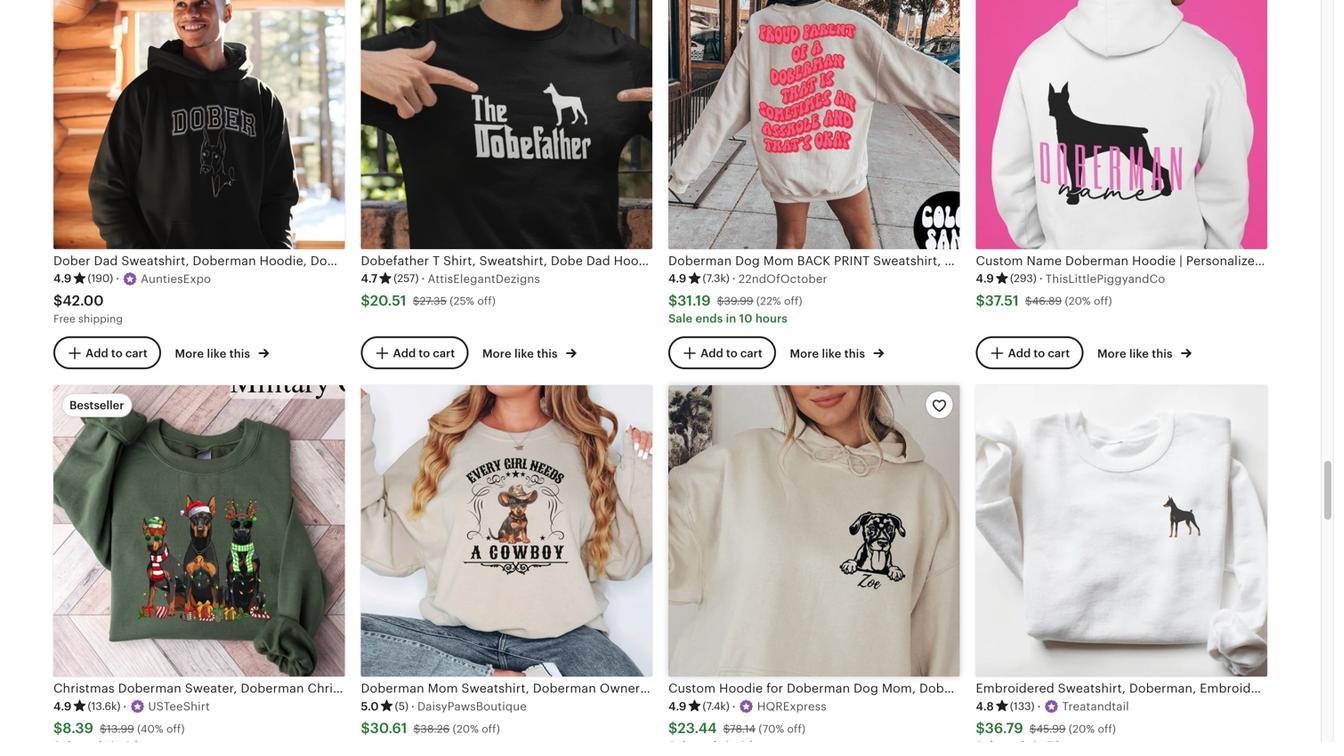 Task type: locate. For each thing, give the bounding box(es) containing it.
custom name doberman hoodie | personalized doberman sweater | custom doberman dad sweatshirt | personalized gift for doberman mom | dobie image
[[976, 0, 1268, 249]]

off) inside the $ 23.44 $ 78.14 (70% off)
[[787, 723, 806, 735]]

3 like from the left
[[822, 347, 842, 360]]

$ 30.61 $ 38.26 (20% off)
[[361, 721, 500, 737]]

5.0
[[361, 700, 379, 713]]

1 add from the left
[[86, 347, 108, 360]]

2 more like this link from the left
[[482, 344, 577, 362]]

off) right (22%
[[784, 295, 803, 307]]

add down 20.51
[[393, 347, 416, 360]]

· 22ndofoctober
[[732, 272, 828, 286]]

off) inside $ 36.79 $ 45.99 (20% off)
[[1098, 723, 1116, 735]]

more like this link for 20.51
[[482, 344, 577, 362]]

$ down 5.0
[[361, 721, 370, 737]]

off) inside "$ 20.51 $ 27.35 (25% off)"
[[477, 295, 496, 307]]

off) for 37.51
[[1094, 295, 1112, 307]]

$ down (293)
[[1025, 295, 1032, 307]]

this for 31.19
[[845, 347, 865, 360]]

· right (257) on the left of the page
[[421, 272, 425, 285]]

4 to from the left
[[1034, 347, 1045, 360]]

more like this down auntiesexpo
[[175, 347, 253, 360]]

to down 46.89
[[1034, 347, 1045, 360]]

4.9 up the 31.19
[[669, 272, 687, 285]]

like
[[207, 347, 227, 360], [514, 347, 534, 360], [822, 347, 842, 360], [1130, 347, 1149, 360]]

4 like from the left
[[1130, 347, 1149, 360]]

(20%
[[1065, 295, 1091, 307], [453, 723, 479, 735], [1069, 723, 1095, 735]]

36.79
[[985, 721, 1023, 737]]

$ up sale
[[669, 293, 678, 309]]

more for 31.19
[[790, 347, 819, 360]]

·
[[116, 272, 119, 285], [421, 272, 425, 285], [732, 272, 736, 285], [1039, 272, 1043, 285], [123, 700, 127, 713], [411, 700, 415, 713], [732, 700, 736, 713], [1038, 700, 1041, 713]]

$ up free
[[53, 293, 63, 309]]

off) down daisypawsboutique
[[482, 723, 500, 735]]

$ down (257) on the left of the page
[[413, 295, 420, 307]]

3 more like this from the left
[[790, 347, 868, 360]]

to for 37.51
[[1034, 347, 1045, 360]]

off) for 36.79
[[1098, 723, 1116, 735]]

$ 31.19 $ 39.99 (22% off) sale ends in 10 hours
[[669, 293, 803, 325]]

off) inside $ 37.51 $ 46.89 (20% off)
[[1094, 295, 1112, 307]]

2 add to cart from the left
[[393, 347, 455, 360]]

4.9 up 23.44
[[669, 700, 687, 713]]

2 cart from the left
[[433, 347, 455, 360]]

22ndofoctober
[[739, 272, 828, 286]]

off) down attiselegantdezigns
[[477, 295, 496, 307]]

$
[[53, 293, 63, 309], [361, 293, 370, 309], [669, 293, 678, 309], [976, 293, 985, 309], [413, 295, 420, 307], [717, 295, 724, 307], [1025, 295, 1032, 307], [53, 721, 63, 737], [361, 721, 370, 737], [669, 721, 678, 737], [976, 721, 985, 737], [100, 723, 107, 735], [414, 723, 421, 735], [723, 723, 730, 735], [1030, 723, 1037, 735]]

23.44
[[678, 721, 717, 737]]

attiselegantdezigns
[[428, 272, 540, 286]]

4.9 inside image
[[669, 700, 687, 713]]

3 this from the left
[[845, 347, 865, 360]]

daisypawsboutique
[[417, 700, 527, 713]]

3 add to cart from the left
[[701, 347, 763, 360]]

this for 20.51
[[537, 347, 558, 360]]

add to cart
[[86, 347, 148, 360], [393, 347, 455, 360], [701, 347, 763, 360], [1008, 347, 1070, 360]]

add down shipping
[[86, 347, 108, 360]]

off) down the "treatandtail"
[[1098, 723, 1116, 735]]

4.9 up 37.51
[[976, 272, 994, 285]]

2 add to cart button from the left
[[361, 336, 468, 369]]

$ 37.51 $ 46.89 (20% off)
[[976, 293, 1112, 309]]

39.99
[[724, 295, 754, 307]]

off) inside $ 31.19 $ 39.99 (22% off) sale ends in 10 hours
[[784, 295, 803, 307]]

$ inside $ 8.39 $ 13.99 (40% off)
[[100, 723, 107, 735]]

· right the (7.3k)
[[732, 272, 736, 285]]

add down ends at the top
[[701, 347, 723, 360]]

add to cart button
[[53, 336, 161, 369], [361, 336, 468, 369], [669, 336, 776, 369], [976, 336, 1084, 369]]

4.9 inside image
[[669, 272, 687, 285]]

(25%
[[450, 295, 475, 307]]

(20% inside $ 37.51 $ 46.89 (20% off)
[[1065, 295, 1091, 307]]

(20% down the "treatandtail"
[[1069, 723, 1095, 735]]

add to cart down "$ 20.51 $ 27.35 (25% off)"
[[393, 347, 455, 360]]

3 cart from the left
[[740, 347, 763, 360]]

3 more from the left
[[790, 347, 819, 360]]

3 to from the left
[[726, 347, 738, 360]]

4.9
[[53, 272, 72, 285], [669, 272, 687, 285], [976, 272, 994, 285], [53, 700, 72, 713], [669, 700, 687, 713]]

2 to from the left
[[419, 347, 430, 360]]

add to cart down shipping
[[86, 347, 148, 360]]

2 this from the left
[[537, 347, 558, 360]]

to down "$ 20.51 $ 27.35 (25% off)"
[[419, 347, 430, 360]]

31.19
[[678, 293, 711, 309]]

3 add from the left
[[701, 347, 723, 360]]

add to cart down in
[[701, 347, 763, 360]]

(20% down · daisypawsboutique
[[453, 723, 479, 735]]

cart for 31.19
[[740, 347, 763, 360]]

$ up ends at the top
[[717, 295, 724, 307]]

to down shipping
[[111, 347, 123, 360]]

off) for 8.39
[[166, 723, 185, 735]]

add
[[86, 347, 108, 360], [393, 347, 416, 360], [701, 347, 723, 360], [1008, 347, 1031, 360]]

more down thislittlepiggyandco
[[1098, 347, 1127, 360]]

$ 8.39 $ 13.99 (40% off)
[[53, 721, 185, 737]]

(20% for 36.79
[[1069, 723, 1095, 735]]

30.61
[[370, 721, 407, 737]]

add to cart button for 20.51
[[361, 336, 468, 369]]

· right (7.4k)
[[732, 700, 736, 713]]

off) down usteeshirt
[[166, 723, 185, 735]]

off) down the · thislittlepiggyandco
[[1094, 295, 1112, 307]]

4.9 star rating with 190 reviews image
[[53, 271, 113, 287]]

(293)
[[1010, 272, 1037, 284]]

more like this down 22ndofoctober
[[790, 347, 868, 360]]

dober dad sweatshirt, doberman hoodie, doberman gifts, dobie tee, dog dad sweatshirt men, custom dog shirt, dog sweaters, dog dada image
[[53, 0, 345, 249]]

more like this for 37.51
[[1098, 347, 1176, 360]]

$ inside $ 42.00 free shipping
[[53, 293, 63, 309]]

4.9 star rating with 293 reviews image
[[976, 271, 1037, 287]]

4.9 up the 8.39
[[53, 700, 72, 713]]

2 more from the left
[[482, 347, 512, 360]]

· thislittlepiggyandco
[[1039, 272, 1166, 286]]

off) inside $ 8.39 $ 13.99 (40% off)
[[166, 723, 185, 735]]

4 add to cart from the left
[[1008, 347, 1070, 360]]

2 like from the left
[[514, 347, 534, 360]]

to down in
[[726, 347, 738, 360]]

add for 37.51
[[1008, 347, 1031, 360]]

add to cart button down $ 37.51 $ 46.89 (20% off)
[[976, 336, 1084, 369]]

to
[[111, 347, 123, 360], [419, 347, 430, 360], [726, 347, 738, 360], [1034, 347, 1045, 360]]

more like this link for 31.19
[[790, 344, 884, 362]]

(20% inside $ 36.79 $ 45.99 (20% off)
[[1069, 723, 1095, 735]]

4.9 for 23.44
[[669, 700, 687, 713]]

37.51
[[985, 293, 1019, 309]]

5.0 star rating with 5 reviews image
[[361, 699, 409, 715]]

add to cart button for 31.19
[[669, 336, 776, 369]]

(20% for 37.51
[[1065, 295, 1091, 307]]

· inside the · thislittlepiggyandco
[[1039, 272, 1043, 285]]

(20% for 30.61
[[453, 723, 479, 735]]

(20% right 46.89
[[1065, 295, 1091, 307]]

more
[[175, 347, 204, 360], [482, 347, 512, 360], [790, 347, 819, 360], [1098, 347, 1127, 360]]

4 more like this link from the left
[[1098, 344, 1192, 362]]

20.51
[[370, 293, 407, 309]]

(13.6k)
[[88, 700, 121, 712]]

(20% inside $ 30.61 $ 38.26 (20% off)
[[453, 723, 479, 735]]

4 more from the left
[[1098, 347, 1127, 360]]

4 this from the left
[[1152, 347, 1173, 360]]

$ 36.79 $ 45.99 (20% off)
[[976, 721, 1116, 737]]

· inside · 22ndofoctober
[[732, 272, 736, 285]]

4.9 star rating with 7.3k reviews image
[[669, 271, 730, 287]]

27.35
[[420, 295, 447, 307]]

$ down 4.7
[[361, 293, 370, 309]]

add to cart down 46.89
[[1008, 347, 1070, 360]]

3 more like this link from the left
[[790, 344, 884, 362]]

3 add to cart button from the left
[[669, 336, 776, 369]]

more like this for 31.19
[[790, 347, 868, 360]]

2 more like this from the left
[[482, 347, 561, 360]]

off) inside $ 30.61 $ 38.26 (20% off)
[[482, 723, 500, 735]]

more like this down thislittlepiggyandco
[[1098, 347, 1176, 360]]

$ inside the $ 23.44 $ 78.14 (70% off)
[[723, 723, 730, 735]]

shipping
[[78, 313, 123, 325]]

4.9 for 37.51
[[976, 272, 994, 285]]

· right (5)
[[411, 700, 415, 713]]

45.99
[[1037, 723, 1066, 735]]

$ down (133)
[[1030, 723, 1037, 735]]

4 add from the left
[[1008, 347, 1031, 360]]

cart
[[125, 347, 148, 360], [433, 347, 455, 360], [740, 347, 763, 360], [1048, 347, 1070, 360]]

4 cart from the left
[[1048, 347, 1070, 360]]

this
[[229, 347, 250, 360], [537, 347, 558, 360], [845, 347, 865, 360], [1152, 347, 1173, 360]]

4.8 star rating with 133 reviews image
[[976, 699, 1035, 715]]

2 add from the left
[[393, 347, 416, 360]]

add to cart button down shipping
[[53, 336, 161, 369]]

more like this
[[175, 347, 253, 360], [482, 347, 561, 360], [790, 347, 868, 360], [1098, 347, 1176, 360]]

thislittlepiggyandco
[[1046, 272, 1166, 286]]

like for 20.51
[[514, 347, 534, 360]]

more down 22ndofoctober
[[790, 347, 819, 360]]

more down auntiesexpo
[[175, 347, 204, 360]]

more down attiselegantdezigns
[[482, 347, 512, 360]]

more like this down attiselegantdezigns
[[482, 347, 561, 360]]

in
[[726, 312, 736, 325]]

$ down (13.6k)
[[100, 723, 107, 735]]

off)
[[477, 295, 496, 307], [784, 295, 803, 307], [1094, 295, 1112, 307], [166, 723, 185, 735], [482, 723, 500, 735], [787, 723, 806, 735], [1098, 723, 1116, 735]]

more like this for 20.51
[[482, 347, 561, 360]]

doberman mom sweatshirt, doberman owner sweatshirt, dog mom sweatshirt, doberman sweatshirt, doberman lover gift, doberman mom gift image
[[361, 385, 652, 677]]

$ right 30.61
[[414, 723, 421, 735]]

add down 37.51
[[1008, 347, 1031, 360]]

$ down (7.4k)
[[723, 723, 730, 735]]

more for 37.51
[[1098, 347, 1127, 360]]

· daisypawsboutique
[[411, 700, 527, 713]]

(257)
[[394, 272, 419, 284]]

· right (293)
[[1039, 272, 1043, 285]]

add to cart button down in
[[669, 336, 776, 369]]

4 more like this from the left
[[1098, 347, 1176, 360]]

1 add to cart from the left
[[86, 347, 148, 360]]

4.9 up the 42.00
[[53, 272, 72, 285]]

embroidered sweatshirt, doberman, embroidery design dog, doberman mom shirt, doberman dog shirt, unisex image
[[976, 385, 1268, 677]]

christmas doberman sweater, doberman christmas shirt, log lover gift, christmas crewneck, holiday sweater, doberman dog mom shirt,xmas shirt image
[[53, 385, 345, 677]]

add to cart button down "$ 20.51 $ 27.35 (25% off)"
[[361, 336, 468, 369]]

13.99
[[107, 723, 134, 735]]

more like this link
[[175, 344, 269, 362], [482, 344, 577, 362], [790, 344, 884, 362], [1098, 344, 1192, 362]]

4 add to cart button from the left
[[976, 336, 1084, 369]]

off) down hqrexpress
[[787, 723, 806, 735]]



Task type: vqa. For each thing, say whether or not it's contained in the screenshot.
4.8 star rating with 133 reviews image
yes



Task type: describe. For each thing, give the bounding box(es) containing it.
$ down 4.8 at the bottom of the page
[[976, 721, 985, 737]]

off) for 23.44
[[787, 723, 806, 735]]

$ 20.51 $ 27.35 (25% off)
[[361, 293, 496, 309]]

· right (13.6k)
[[123, 700, 127, 713]]

more for 20.51
[[482, 347, 512, 360]]

off) for 20.51
[[477, 295, 496, 307]]

1 cart from the left
[[125, 347, 148, 360]]

$ inside $ 36.79 $ 45.99 (20% off)
[[1030, 723, 1037, 735]]

1 more like this link from the left
[[175, 344, 269, 362]]

4.7
[[361, 272, 378, 285]]

treatandtail
[[1062, 700, 1129, 713]]

$ down 4.9 star rating with 7.4k reviews image
[[669, 721, 678, 737]]

$ inside $ 37.51 $ 46.89 (20% off)
[[1025, 295, 1032, 307]]

· right (190)
[[116, 272, 119, 285]]

add to cart for 31.19
[[701, 347, 763, 360]]

· right (133)
[[1038, 700, 1041, 713]]

· inside · attiselegantdezigns
[[421, 272, 425, 285]]

$ down 4.9 star rating with 13.6k reviews image
[[53, 721, 63, 737]]

off) for 31.19
[[784, 295, 803, 307]]

10
[[739, 312, 753, 325]]

dobefather t shirt, sweatshirt, dobe dad hoodie, doberman dad shirt, doberman gift shirt, unisex sweatshirt, doberman dad apparel image
[[361, 0, 652, 249]]

1 this from the left
[[229, 347, 250, 360]]

· inside · daisypawsboutique
[[411, 700, 415, 713]]

(5)
[[395, 700, 409, 712]]

add to cart button for 37.51
[[976, 336, 1084, 369]]

like for 31.19
[[822, 347, 842, 360]]

off) for 30.61
[[482, 723, 500, 735]]

4.9 for 8.39
[[53, 700, 72, 713]]

hqrexpress
[[757, 700, 827, 713]]

to for 31.19
[[726, 347, 738, 360]]

1 to from the left
[[111, 347, 123, 360]]

like for 37.51
[[1130, 347, 1149, 360]]

1 more from the left
[[175, 347, 204, 360]]

1 more like this from the left
[[175, 347, 253, 360]]

doberman dog mom back print sweatshirt, gifts, funny sweater shirt, jumper, men women, him her image
[[669, 0, 960, 249]]

4.9 star rating with 13.6k reviews image
[[53, 699, 121, 715]]

custom hoodie for doberman dog mom, doberman in pocket, dog peeking sweatshirt, christmas gift, dog owner gift ideas, s2093 image
[[669, 385, 960, 677]]

(22%
[[757, 295, 781, 307]]

cart for 20.51
[[433, 347, 455, 360]]

$ 42.00 free shipping
[[53, 293, 123, 325]]

(190)
[[88, 272, 113, 284]]

42.00
[[63, 293, 104, 309]]

78.14
[[730, 723, 756, 735]]

1 add to cart button from the left
[[53, 336, 161, 369]]

cart for 37.51
[[1048, 347, 1070, 360]]

add to cart for 37.51
[[1008, 347, 1070, 360]]

add to cart for 20.51
[[393, 347, 455, 360]]

bestseller
[[69, 399, 124, 412]]

$ 23.44 $ 78.14 (70% off)
[[669, 721, 806, 737]]

$ inside $ 30.61 $ 38.26 (20% off)
[[414, 723, 421, 735]]

this for 37.51
[[1152, 347, 1173, 360]]

add for 20.51
[[393, 347, 416, 360]]

(133)
[[1010, 700, 1035, 712]]

$ inside "$ 20.51 $ 27.35 (25% off)"
[[413, 295, 420, 307]]

1 like from the left
[[207, 347, 227, 360]]

ends
[[696, 312, 723, 325]]

sale
[[669, 312, 693, 325]]

8.39
[[63, 721, 94, 737]]

· attiselegantdezigns
[[421, 272, 540, 286]]

(40%
[[137, 723, 163, 735]]

usteeshirt
[[148, 700, 210, 713]]

4.9 star rating with 7.4k reviews image
[[669, 699, 730, 715]]

free
[[53, 313, 76, 325]]

more like this link for 37.51
[[1098, 344, 1192, 362]]

(7.4k)
[[703, 700, 730, 712]]

$ down 4.9 star rating with 293 reviews image
[[976, 293, 985, 309]]

add for 31.19
[[701, 347, 723, 360]]

hours
[[756, 312, 788, 325]]

(70%
[[759, 723, 784, 735]]

to for 20.51
[[419, 347, 430, 360]]

38.26
[[421, 723, 450, 735]]

(7.3k)
[[703, 272, 730, 284]]

4.7 star rating with 257 reviews image
[[361, 271, 419, 287]]

auntiesexpo
[[141, 272, 211, 286]]

4.8
[[976, 700, 994, 713]]

46.89
[[1032, 295, 1062, 307]]



